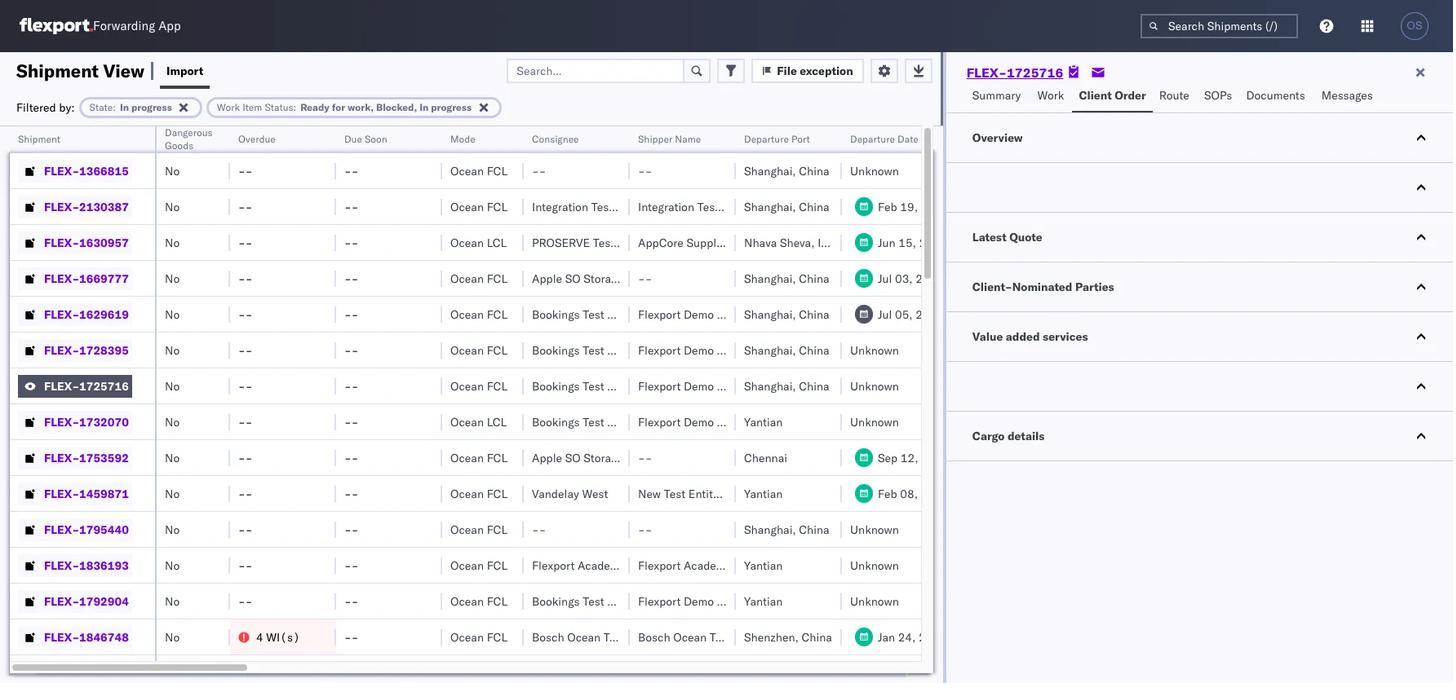 Task type: locate. For each thing, give the bounding box(es) containing it.
5 shanghai, from the top
[[744, 343, 796, 358]]

departure left date
[[850, 133, 895, 145]]

0 horizontal spatial 1725716
[[79, 379, 129, 394]]

2022 right 12,
[[922, 451, 950, 466]]

2 yantian from the top
[[744, 487, 783, 502]]

1 bookings test consignee from the top
[[532, 307, 662, 322]]

3 unknown from the top
[[850, 379, 899, 394]]

ocean fcl for flex-2130387
[[451, 200, 508, 214]]

9 ocean fcl from the top
[[451, 523, 508, 537]]

6 ocean fcl from the top
[[451, 379, 508, 394]]

(do
[[626, 271, 650, 286], [626, 451, 650, 466]]

1669777
[[79, 271, 129, 286]]

departure port button
[[736, 130, 826, 146]]

dangerous
[[165, 127, 213, 139]]

overdue
[[238, 133, 276, 145]]

flex-1630957 button
[[18, 231, 132, 254]]

2 unknown from the top
[[850, 343, 899, 358]]

1 fcl from the top
[[487, 164, 508, 178]]

use) down appcore supply ltd
[[679, 271, 708, 286]]

1 horizontal spatial academy
[[684, 559, 731, 573]]

jul
[[878, 271, 892, 286], [878, 307, 892, 322]]

demo for 1792904
[[684, 595, 714, 609]]

jul left 05,
[[878, 307, 892, 322]]

flex-1725716 down flex-1728395
[[44, 379, 129, 394]]

test for flex-1728395
[[583, 343, 605, 358]]

11 fcl from the top
[[487, 595, 508, 609]]

bosch ocean test down inc. on the left bottom
[[638, 630, 732, 645]]

flex-1725716
[[967, 64, 1064, 81], [44, 379, 129, 394]]

1 unknown from the top
[[850, 164, 899, 178]]

1 vertical spatial lcl
[[487, 415, 507, 430]]

not down appcore
[[653, 271, 676, 286]]

2022 for 15,
[[919, 235, 948, 250]]

academy left (us)
[[578, 559, 625, 573]]

work for work item status : ready for work, blocked, in progress
[[217, 101, 240, 113]]

14 no from the top
[[165, 630, 180, 645]]

test for flex-1630957
[[593, 235, 615, 250]]

demo for 1732070
[[684, 415, 714, 430]]

entity
[[689, 487, 719, 502]]

5 ocean fcl from the top
[[451, 343, 508, 358]]

2 vertical spatial pst
[[950, 630, 970, 645]]

inc.
[[661, 559, 680, 573]]

1725716 up the 1732070
[[79, 379, 129, 394]]

9 fcl from the top
[[487, 523, 508, 537]]

flexport for 1792904
[[638, 595, 681, 609]]

in right state
[[120, 101, 129, 113]]

west
[[582, 487, 608, 502]]

wi(s)
[[266, 630, 300, 645]]

consignee for flex-1728395
[[607, 343, 662, 358]]

4 yantian from the top
[[744, 595, 783, 609]]

8 ocean fcl from the top
[[451, 487, 508, 502]]

yantian for flex-1459871
[[744, 487, 783, 502]]

5 bookings test consignee from the top
[[532, 595, 662, 609]]

departure left port
[[744, 133, 789, 145]]

(do for shanghai, china
[[626, 271, 650, 286]]

progress
[[131, 101, 172, 113], [431, 101, 472, 113]]

apple so storage (do not use) down account
[[532, 271, 708, 286]]

ocean for 1459871
[[451, 487, 484, 502]]

5 unknown from the top
[[850, 523, 899, 537]]

0 vertical spatial use)
[[679, 271, 708, 286]]

unknown for 1792904
[[850, 595, 899, 609]]

0 horizontal spatial departure
[[744, 133, 789, 145]]

1 horizontal spatial progress
[[431, 101, 472, 113]]

3 bookings from the top
[[532, 379, 580, 394]]

pst right the 24,
[[950, 630, 970, 645]]

7 shanghai, from the top
[[744, 523, 796, 537]]

work,
[[348, 101, 374, 113]]

0 vertical spatial shipment
[[16, 59, 99, 82]]

1 horizontal spatial departure
[[850, 133, 895, 145]]

12 fcl from the top
[[487, 630, 508, 645]]

fcl for flex-1725716
[[487, 379, 508, 394]]

1 vertical spatial use)
[[679, 451, 708, 466]]

1 in from the left
[[120, 101, 129, 113]]

ocean for 1836193
[[451, 559, 484, 573]]

shipper for flex-1725716
[[717, 379, 757, 394]]

shanghai, for flex-1795440
[[744, 523, 796, 537]]

1366815
[[79, 164, 129, 178]]

bookings for flex-1792904
[[532, 595, 580, 609]]

soon
[[365, 133, 387, 145]]

: down view
[[113, 101, 116, 113]]

2 apple from the top
[[532, 451, 562, 466]]

state : in progress
[[89, 101, 172, 113]]

0 vertical spatial pst
[[987, 200, 1007, 214]]

flex- down flex-1732070 button
[[44, 451, 79, 466]]

so down proserve
[[565, 271, 581, 286]]

2
[[722, 487, 729, 502]]

ready
[[301, 101, 330, 113]]

5 flexport demo shipper co. from the top
[[638, 595, 776, 609]]

2023 right the 24,
[[919, 630, 947, 645]]

work left item
[[217, 101, 240, 113]]

4 no from the top
[[165, 271, 180, 286]]

6 resize handle column header from the left
[[610, 127, 630, 684]]

12:30
[[951, 235, 983, 250]]

3 no from the top
[[165, 235, 180, 250]]

12,
[[901, 451, 919, 466]]

ocean fcl for flex-1753592
[[451, 451, 508, 466]]

departure date button
[[842, 130, 1014, 146]]

fcl for flex-1669777
[[487, 271, 508, 286]]

0 vertical spatial jul
[[878, 271, 892, 286]]

2 academy from the left
[[684, 559, 731, 573]]

co. for 1792904
[[760, 595, 776, 609]]

0 vertical spatial ocean lcl
[[451, 235, 507, 250]]

flex-1725716 up summary
[[967, 64, 1064, 81]]

0 vertical spatial not
[[653, 271, 676, 286]]

1 co. from the top
[[760, 307, 776, 322]]

2 departure from the left
[[850, 133, 895, 145]]

mode
[[451, 133, 476, 145]]

shipment down filtered
[[18, 133, 60, 145]]

unknown for 1836193
[[850, 559, 899, 573]]

2 bookings test consignee from the top
[[532, 343, 662, 358]]

0 vertical spatial apple
[[532, 271, 562, 286]]

4 unknown from the top
[[850, 415, 899, 430]]

china for flex-1725716
[[799, 379, 830, 394]]

3 flexport demo shipper co. from the top
[[638, 379, 776, 394]]

2022 right 15,
[[919, 235, 948, 250]]

2 co. from the top
[[760, 343, 776, 358]]

flex- inside 'button'
[[44, 523, 79, 537]]

1 vertical spatial jul
[[878, 307, 892, 322]]

1753592
[[79, 451, 129, 466]]

flexport demo shipper co. for 1629619
[[638, 307, 776, 322]]

in right the blocked,
[[420, 101, 429, 113]]

-
[[238, 164, 245, 178], [245, 164, 252, 178], [344, 164, 352, 178], [351, 164, 359, 178], [532, 164, 539, 178], [539, 164, 546, 178], [638, 164, 645, 178], [645, 164, 652, 178], [238, 200, 245, 214], [245, 200, 252, 214], [344, 200, 352, 214], [351, 200, 359, 214], [238, 235, 245, 250], [245, 235, 252, 250], [344, 235, 352, 250], [351, 235, 359, 250], [238, 271, 245, 286], [245, 271, 252, 286], [344, 271, 352, 286], [351, 271, 359, 286], [638, 271, 645, 286], [645, 271, 652, 286], [238, 307, 245, 322], [245, 307, 252, 322], [344, 307, 352, 322], [351, 307, 359, 322], [238, 343, 245, 358], [245, 343, 252, 358], [344, 343, 352, 358], [351, 343, 359, 358], [238, 379, 245, 394], [245, 379, 252, 394], [344, 379, 352, 394], [351, 379, 359, 394], [238, 415, 245, 430], [245, 415, 252, 430], [344, 415, 352, 430], [351, 415, 359, 430], [238, 451, 245, 466], [245, 451, 252, 466], [344, 451, 352, 466], [351, 451, 359, 466], [638, 451, 645, 466], [645, 451, 652, 466], [238, 487, 245, 502], [245, 487, 252, 502], [344, 487, 352, 502], [351, 487, 359, 502], [238, 523, 245, 537], [245, 523, 252, 537], [344, 523, 352, 537], [351, 523, 359, 537], [532, 523, 539, 537], [539, 523, 546, 537], [638, 523, 645, 537], [645, 523, 652, 537], [238, 559, 245, 573], [245, 559, 252, 573], [344, 559, 352, 573], [351, 559, 359, 573], [238, 595, 245, 609], [245, 595, 252, 609], [344, 595, 352, 609], [351, 595, 359, 609], [344, 630, 352, 645], [351, 630, 359, 645], [238, 666, 245, 681], [245, 666, 252, 681], [344, 666, 352, 681], [351, 666, 359, 681]]

3 resize handle column header from the left
[[317, 127, 336, 684]]

0 horizontal spatial bosch
[[532, 630, 564, 645]]

pdt right '15:00'
[[982, 271, 1003, 286]]

pst down "sep 12, 2022 pdt"
[[953, 487, 973, 502]]

sheva,
[[780, 235, 815, 250]]

resize handle column header
[[135, 127, 155, 684], [211, 127, 230, 684], [317, 127, 336, 684], [423, 127, 442, 684], [504, 127, 524, 684], [610, 127, 630, 684], [717, 127, 736, 684], [823, 127, 842, 684]]

flex-1846748
[[44, 630, 129, 645]]

1 flexport demo shipper co. from the top
[[638, 307, 776, 322]]

flex-1792904 button
[[18, 590, 132, 613]]

1 horizontal spatial bosch
[[638, 630, 671, 645]]

0 vertical spatial lcl
[[487, 235, 507, 250]]

flex- down flex-1366815 button
[[44, 200, 79, 214]]

2 demo from the top
[[684, 343, 714, 358]]

no for flex-1753592
[[165, 451, 180, 466]]

0 vertical spatial 1725716
[[1007, 64, 1064, 81]]

cargo
[[973, 429, 1005, 444]]

jun
[[878, 235, 896, 250]]

2 storage from the top
[[584, 451, 623, 466]]

8 fcl from the top
[[487, 487, 508, 502]]

7 unknown from the top
[[850, 595, 899, 609]]

co. for 1629619
[[760, 307, 776, 322]]

2 : from the left
[[293, 101, 296, 113]]

apple up vandelay
[[532, 451, 562, 466]]

3 shanghai, china from the top
[[744, 271, 830, 286]]

1 resize handle column header from the left
[[135, 127, 155, 684]]

2023
[[921, 487, 950, 502], [919, 630, 947, 645]]

so
[[565, 271, 581, 286], [565, 451, 581, 466]]

2022 right the 03,
[[916, 271, 944, 286]]

parties
[[1076, 280, 1115, 295]]

flexport academy (us) inc.
[[532, 559, 680, 573]]

china
[[799, 164, 830, 178], [799, 200, 830, 214], [799, 271, 830, 286], [799, 307, 830, 322], [799, 343, 830, 358], [799, 379, 830, 394], [799, 523, 830, 537], [802, 630, 832, 645]]

11 no from the top
[[165, 523, 180, 537]]

shipment
[[16, 59, 99, 82], [18, 133, 60, 145]]

1 horizontal spatial work
[[1038, 88, 1065, 103]]

7 shanghai, china from the top
[[744, 523, 830, 537]]

2022 right 19,
[[921, 200, 950, 214]]

flex- down "shipment" "button"
[[44, 164, 79, 178]]

3 shanghai, from the top
[[744, 271, 796, 286]]

pdt
[[986, 235, 1007, 250], [982, 271, 1003, 286], [947, 307, 968, 322], [953, 451, 974, 466]]

4 fcl from the top
[[487, 307, 508, 322]]

1 feb from the top
[[878, 200, 898, 214]]

bookings for flex-1725716
[[532, 379, 580, 394]]

os
[[1407, 20, 1423, 32]]

1 horizontal spatial :
[[293, 101, 296, 113]]

documents
[[1247, 88, 1306, 103]]

1 vertical spatial apple so storage (do not use)
[[532, 451, 708, 466]]

so up vandelay west
[[565, 451, 581, 466]]

ocean fcl
[[451, 164, 508, 178], [451, 200, 508, 214], [451, 271, 508, 286], [451, 307, 508, 322], [451, 343, 508, 358], [451, 379, 508, 394], [451, 451, 508, 466], [451, 487, 508, 502], [451, 523, 508, 537], [451, 559, 508, 573], [451, 595, 508, 609], [451, 630, 508, 645]]

0 horizontal spatial progress
[[131, 101, 172, 113]]

flexport demo shipper co. for 1728395
[[638, 343, 776, 358]]

exception
[[800, 63, 853, 78]]

5 no from the top
[[165, 307, 180, 322]]

2 (do from the top
[[626, 451, 650, 466]]

5 demo from the top
[[684, 595, 714, 609]]

flex- down flex-1792904 button
[[44, 630, 79, 645]]

1 vertical spatial pst
[[953, 487, 973, 502]]

2022 right 05,
[[916, 307, 944, 322]]

0 horizontal spatial work
[[217, 101, 240, 113]]

storage
[[584, 271, 623, 286], [584, 451, 623, 466]]

pst for feb 08, 2023 pst
[[953, 487, 973, 502]]

2 jul from the top
[[878, 307, 892, 322]]

storage down proserve test account
[[584, 271, 623, 286]]

8 resize handle column header from the left
[[823, 127, 842, 684]]

(do down account
[[626, 271, 650, 286]]

shanghai, for flex-1725716
[[744, 379, 796, 394]]

2023 for 24,
[[919, 630, 947, 645]]

consignee
[[532, 133, 579, 145], [607, 307, 662, 322], [607, 343, 662, 358], [607, 379, 662, 394], [607, 415, 662, 430], [607, 595, 662, 609]]

pst right 11:00 on the right top
[[987, 200, 1007, 214]]

(sz)
[[734, 559, 762, 573]]

4 co. from the top
[[760, 415, 776, 430]]

1 vertical spatial 2023
[[919, 630, 947, 645]]

work for work
[[1038, 88, 1065, 103]]

4 flexport demo shipper co. from the top
[[638, 415, 776, 430]]

bookings test consignee for flex-1629619
[[532, 307, 662, 322]]

0 vertical spatial storage
[[584, 271, 623, 286]]

feb left 19,
[[878, 200, 898, 214]]

shipment inside "button"
[[18, 133, 60, 145]]

1 vertical spatial flex-1725716
[[44, 379, 129, 394]]

1836193
[[79, 559, 129, 573]]

1 no from the top
[[165, 164, 180, 178]]

1 apple so storage (do not use) from the top
[[532, 271, 708, 286]]

1 horizontal spatial bosch ocean test
[[638, 630, 732, 645]]

2 resize handle column header from the left
[[211, 127, 230, 684]]

use) up new test entity 2
[[679, 451, 708, 466]]

no for flex-1792904
[[165, 595, 180, 609]]

1 academy from the left
[[578, 559, 625, 573]]

ocean fcl for flex-1728395
[[451, 343, 508, 358]]

0 vertical spatial feb
[[878, 200, 898, 214]]

3 co. from the top
[[760, 379, 776, 394]]

apple down proserve
[[532, 271, 562, 286]]

no for flex-1629619
[[165, 307, 180, 322]]

0 vertical spatial apple so storage (do not use)
[[532, 271, 708, 286]]

flex- down flex-1753592 button
[[44, 487, 79, 502]]

05,
[[895, 307, 913, 322]]

1 vertical spatial ocean lcl
[[451, 415, 507, 430]]

2 shanghai, china from the top
[[744, 200, 830, 214]]

import
[[166, 63, 203, 78]]

3 ocean fcl from the top
[[451, 271, 508, 286]]

1725716 up summary
[[1007, 64, 1064, 81]]

0 vertical spatial 2023
[[921, 487, 950, 502]]

overview
[[973, 131, 1023, 145]]

12 no from the top
[[165, 559, 180, 573]]

1 vertical spatial feb
[[878, 487, 898, 502]]

0 horizontal spatial :
[[113, 101, 116, 113]]

13 no from the top
[[165, 595, 180, 609]]

no for flex-1732070
[[165, 415, 180, 430]]

(do up new
[[626, 451, 650, 466]]

2 shanghai, from the top
[[744, 200, 796, 214]]

0 horizontal spatial bosch ocean test
[[532, 630, 625, 645]]

10 fcl from the top
[[487, 559, 508, 573]]

: left the ready
[[293, 101, 296, 113]]

2 fcl from the top
[[487, 200, 508, 214]]

0 horizontal spatial flex-1725716
[[44, 379, 129, 394]]

1 vertical spatial shipment
[[18, 133, 60, 145]]

flex- for flex-1795440 'button'
[[44, 523, 79, 537]]

bookings test consignee for flex-1728395
[[532, 343, 662, 358]]

bookings for flex-1629619
[[532, 307, 580, 322]]

2 ocean lcl from the top
[[451, 415, 507, 430]]

nhava sheva, india
[[744, 235, 844, 250]]

for
[[332, 101, 345, 113]]

1 vertical spatial so
[[565, 451, 581, 466]]

pst
[[987, 200, 1007, 214], [953, 487, 973, 502], [950, 630, 970, 645]]

flex-1669777
[[44, 271, 129, 286]]

dangerous goods
[[165, 127, 213, 152]]

cargo details
[[973, 429, 1045, 444]]

resize handle column header for "shipment" "button"
[[135, 127, 155, 684]]

2023 right 08,
[[921, 487, 950, 502]]

1 ocean lcl from the top
[[451, 235, 507, 250]]

no for flex-1630957
[[165, 235, 180, 250]]

flex- up flex-1753592 button
[[44, 415, 79, 430]]

state
[[89, 101, 113, 113]]

1 vertical spatial (do
[[626, 451, 650, 466]]

order
[[1115, 88, 1146, 103]]

Search... text field
[[507, 58, 685, 83]]

3 yantian from the top
[[744, 559, 783, 573]]

2022
[[921, 200, 950, 214], [919, 235, 948, 250], [916, 271, 944, 286], [916, 307, 944, 322], [922, 451, 950, 466]]

shipment up by:
[[16, 59, 99, 82]]

7 resize handle column header from the left
[[717, 127, 736, 684]]

1725716
[[1007, 64, 1064, 81], [79, 379, 129, 394]]

progress up dangerous in the left of the page
[[131, 101, 172, 113]]

shanghai, for flex-1669777
[[744, 271, 796, 286]]

5 co. from the top
[[760, 595, 776, 609]]

feb left 08,
[[878, 487, 898, 502]]

flex- up flex-1836193 button
[[44, 523, 79, 537]]

flex- up flex-1792904 button
[[44, 559, 79, 573]]

storage up west
[[584, 451, 623, 466]]

flex-1366815
[[44, 164, 129, 178]]

2 no from the top
[[165, 200, 180, 214]]

2 so from the top
[[565, 451, 581, 466]]

1 (do from the top
[[626, 271, 650, 286]]

1 vertical spatial not
[[653, 451, 676, 466]]

yantian
[[744, 415, 783, 430], [744, 487, 783, 502], [744, 559, 783, 573], [744, 595, 783, 609]]

flexport for 1836193
[[638, 559, 681, 573]]

work down flex-1725716 link
[[1038, 88, 1065, 103]]

account
[[618, 235, 661, 250]]

flex-1629619
[[44, 307, 129, 322]]

2 progress from the left
[[431, 101, 472, 113]]

flex- down flex-2130387 button
[[44, 235, 79, 250]]

flex- up flex-1725716 button
[[44, 343, 79, 358]]

not up new
[[653, 451, 676, 466]]

flex- for flex-1792904 button
[[44, 595, 79, 609]]

departure inside button
[[850, 133, 895, 145]]

flex- up summary
[[967, 64, 1007, 81]]

flex- for the flex-1728395 button
[[44, 343, 79, 358]]

1 vertical spatial storage
[[584, 451, 623, 466]]

3 fcl from the top
[[487, 271, 508, 286]]

0 vertical spatial (do
[[626, 271, 650, 286]]

9 no from the top
[[165, 451, 180, 466]]

1 storage from the top
[[584, 271, 623, 286]]

1 so from the top
[[565, 271, 581, 286]]

test for flex-1629619
[[583, 307, 605, 322]]

work item status : ready for work, blocked, in progress
[[217, 101, 472, 113]]

no for flex-1725716
[[165, 379, 180, 394]]

no for flex-1366815
[[165, 164, 180, 178]]

0 horizontal spatial in
[[120, 101, 129, 113]]

11 ocean fcl from the top
[[451, 595, 508, 609]]

vandelay west
[[532, 487, 608, 502]]

2 use) from the top
[[679, 451, 708, 466]]

flexport demo shipper co. for 1792904
[[638, 595, 776, 609]]

10 no from the top
[[165, 487, 180, 502]]

1 horizontal spatial flex-1725716
[[967, 64, 1064, 81]]

1 departure from the left
[[744, 133, 789, 145]]

flex- for flex-2130387 button
[[44, 200, 79, 214]]

flex- up flex-1629619 button
[[44, 271, 79, 286]]

1 use) from the top
[[679, 271, 708, 286]]

academy for (us)
[[578, 559, 625, 573]]

academy right inc. on the left bottom
[[684, 559, 731, 573]]

unknown for 1366815
[[850, 164, 899, 178]]

flexport for 1732070
[[638, 415, 681, 430]]

flex- up flex-1732070 button
[[44, 379, 79, 394]]

2 flexport demo shipper co. from the top
[[638, 343, 776, 358]]

4 shanghai, china from the top
[[744, 307, 830, 322]]

departure port
[[744, 133, 810, 145]]

consignee inside button
[[532, 133, 579, 145]]

china for flex-1629619
[[799, 307, 830, 322]]

flex- up the flex-1728395 button
[[44, 307, 79, 322]]

ocean fcl for flex-1459871
[[451, 487, 508, 502]]

6 fcl from the top
[[487, 379, 508, 394]]

work inside work button
[[1038, 88, 1065, 103]]

unknown for 1795440
[[850, 523, 899, 537]]

jul left the 03,
[[878, 271, 892, 286]]

5 resize handle column header from the left
[[504, 127, 524, 684]]

bookings for flex-1732070
[[532, 415, 580, 430]]

bosch ocean test down flexport academy (us) inc.
[[532, 630, 625, 645]]

departure inside button
[[744, 133, 789, 145]]

departure for departure port
[[744, 133, 789, 145]]

test for flex-1725716
[[583, 379, 605, 394]]

4 demo from the top
[[684, 415, 714, 430]]

0 vertical spatial so
[[565, 271, 581, 286]]

so for shanghai, china
[[565, 271, 581, 286]]

consignee for flex-1792904
[[607, 595, 662, 609]]

china for flex-1366815
[[799, 164, 830, 178]]

10 ocean fcl from the top
[[451, 559, 508, 573]]

1 horizontal spatial in
[[420, 101, 429, 113]]

flexport for 1728395
[[638, 343, 681, 358]]

flex- for flex-1630957 button
[[44, 235, 79, 250]]

4 resize handle column header from the left
[[423, 127, 442, 684]]

flex-1459871
[[44, 487, 129, 502]]

progress up mode
[[431, 101, 472, 113]]

2 bosch ocean test from the left
[[638, 630, 732, 645]]

sep 12, 2022 pdt
[[878, 451, 974, 466]]

no for flex-1846748
[[165, 630, 180, 645]]

item
[[242, 101, 262, 113]]

1 vertical spatial 1725716
[[79, 379, 129, 394]]

apple so storage (do not use) up west
[[532, 451, 708, 466]]

1 shanghai, from the top
[[744, 164, 796, 178]]

feb
[[878, 200, 898, 214], [878, 487, 898, 502]]

1 vertical spatial apple
[[532, 451, 562, 466]]

test for flex-1792904
[[583, 595, 605, 609]]

7 ocean fcl from the top
[[451, 451, 508, 466]]

3 bookings test consignee from the top
[[532, 379, 662, 394]]

0 horizontal spatial academy
[[578, 559, 625, 573]]

flex-1629619 button
[[18, 303, 132, 326]]

no for flex-1795440
[[165, 523, 180, 537]]

5 fcl from the top
[[487, 343, 508, 358]]

flex- down flex-1836193 button
[[44, 595, 79, 609]]



Task type: describe. For each thing, give the bounding box(es) containing it.
flexport demo shipper co. for 1732070
[[638, 415, 776, 430]]

flex-1753592 button
[[18, 447, 132, 470]]

lcl for bookings
[[487, 415, 507, 430]]

filtered by:
[[16, 100, 75, 115]]

services
[[1043, 330, 1088, 344]]

2 in from the left
[[420, 101, 429, 113]]

ocean lcl for bookings test consignee
[[451, 415, 507, 430]]

1 bosch ocean test from the left
[[532, 630, 625, 645]]

shipper for flex-1792904
[[717, 595, 757, 609]]

1792904
[[79, 595, 129, 609]]

new
[[638, 487, 661, 502]]

1795440
[[79, 523, 129, 537]]

1 progress from the left
[[131, 101, 172, 113]]

flexport demo shipper co. for 1725716
[[638, 379, 776, 394]]

pdt right 12:30 on the right top
[[986, 235, 1007, 250]]

1732070
[[79, 415, 129, 430]]

fcl for flex-2130387
[[487, 200, 508, 214]]

apple for chennai
[[532, 451, 562, 466]]

0 vertical spatial flex-1725716
[[967, 64, 1064, 81]]

fcl for flex-1629619
[[487, 307, 508, 322]]

shanghai, for flex-1728395
[[744, 343, 796, 358]]

cargo details button
[[946, 412, 1454, 461]]

shipper for flex-1732070
[[717, 415, 757, 430]]

1728395
[[79, 343, 129, 358]]

flex- for flex-1753592 button
[[44, 451, 79, 466]]

shanghai, for flex-2130387
[[744, 200, 796, 214]]

client
[[1079, 88, 1112, 103]]

latest quote button
[[946, 213, 1454, 262]]

route
[[1159, 88, 1190, 103]]

ocean fcl for flex-1725716
[[451, 379, 508, 394]]

fcl for flex-1459871
[[487, 487, 508, 502]]

no for flex-1459871
[[165, 487, 180, 502]]

bookings test consignee for flex-1732070
[[532, 415, 662, 430]]

sops button
[[1198, 81, 1240, 113]]

mode button
[[442, 130, 508, 146]]

academy for (sz)
[[684, 559, 731, 573]]

shanghai, china for flex-1629619
[[744, 307, 830, 322]]

bookings test consignee for flex-1725716
[[532, 379, 662, 394]]

fcl for flex-1795440
[[487, 523, 508, 537]]

proserve
[[532, 235, 590, 250]]

flex-1725716 button
[[18, 375, 132, 398]]

flex- for flex-1629619 button
[[44, 307, 79, 322]]

no for flex-1669777
[[165, 271, 180, 286]]

co. for 1725716
[[760, 379, 776, 394]]

jul for jul 05, 2022 pdt
[[878, 307, 892, 322]]

ocean for 1629619
[[451, 307, 484, 322]]

china for flex-1728395
[[799, 343, 830, 358]]

pdt down "cargo"
[[953, 451, 974, 466]]

summary button
[[966, 81, 1031, 113]]

latest quote
[[973, 230, 1043, 245]]

ocean lcl for proserve test account
[[451, 235, 507, 250]]

no for flex-2130387
[[165, 200, 180, 214]]

bookings test consignee for flex-1792904
[[532, 595, 662, 609]]

no for flex-1836193
[[165, 559, 180, 573]]

flex-1792904
[[44, 595, 129, 609]]

fcl for flex-1836193
[[487, 559, 508, 573]]

client-nominated parties
[[973, 280, 1115, 295]]

1630957
[[79, 235, 129, 250]]

flexport academy (sz) ltd.
[[638, 559, 785, 573]]

china for flex-2130387
[[799, 200, 830, 214]]

nominated
[[1013, 280, 1073, 295]]

flex-1669777 button
[[18, 267, 132, 290]]

view
[[103, 59, 144, 82]]

ocean fcl for flex-1795440
[[451, 523, 508, 537]]

flex-1725716 link
[[967, 64, 1064, 81]]

ocean for 1728395
[[451, 343, 484, 358]]

08,
[[901, 487, 918, 502]]

lcl for proserve
[[487, 235, 507, 250]]

15,
[[899, 235, 917, 250]]

yantian for flex-1732070
[[744, 415, 783, 430]]

latest
[[973, 230, 1007, 245]]

ocean for 1795440
[[451, 523, 484, 537]]

not for chennai
[[653, 451, 676, 466]]

flex-1725716 inside button
[[44, 379, 129, 394]]

fcl for flex-1846748
[[487, 630, 508, 645]]

value added services
[[973, 330, 1088, 344]]

1846748
[[79, 630, 129, 645]]

ocean for 1846748
[[451, 630, 484, 645]]

flex-1836193 button
[[18, 555, 132, 577]]

filtered
[[16, 100, 56, 115]]

jul 05, 2022 pdt
[[878, 307, 968, 322]]

chennai
[[744, 451, 788, 466]]

flex-1630957
[[44, 235, 129, 250]]

due
[[344, 133, 362, 145]]

demo for 1725716
[[684, 379, 714, 394]]

shenzhen, china
[[744, 630, 832, 645]]

ocean for 1669777
[[451, 271, 484, 286]]

dangerous goods button
[[157, 123, 224, 153]]

messages
[[1322, 88, 1373, 103]]

Search Shipments (/) text field
[[1141, 14, 1298, 38]]

2130387
[[79, 200, 129, 214]]

pdt down '15:00'
[[947, 307, 968, 322]]

jun 15, 2022 12:30 pdt
[[878, 235, 1007, 250]]

15:00
[[947, 271, 979, 286]]

11:00
[[953, 200, 984, 214]]

shipment button
[[10, 130, 139, 146]]

ocean for 1732070
[[451, 415, 484, 430]]

shanghai, china for flex-1795440
[[744, 523, 830, 537]]

forwarding
[[93, 18, 155, 34]]

flexport for 1725716
[[638, 379, 681, 394]]

resize handle column header for departure port button
[[823, 127, 842, 684]]

work button
[[1031, 81, 1073, 113]]

flex- for flex-1732070 button
[[44, 415, 79, 430]]

1629619
[[79, 307, 129, 322]]

china for flex-1795440
[[799, 523, 830, 537]]

sep
[[878, 451, 898, 466]]

2 bosch from the left
[[638, 630, 671, 645]]

apple for shanghai, china
[[532, 271, 562, 286]]

shipper for flex-1728395
[[717, 343, 757, 358]]

value added services button
[[946, 313, 1454, 362]]

test for flex-1732070
[[583, 415, 605, 430]]

ltd.
[[765, 559, 785, 573]]

flex-1846748 button
[[18, 626, 132, 649]]

apple so storage (do not use) for chennai
[[532, 451, 708, 466]]

flex-1795440
[[44, 523, 129, 537]]

flex- for flex-1366815 button
[[44, 164, 79, 178]]

ocean for 1366815
[[451, 164, 484, 178]]

flex-1366815 button
[[18, 160, 132, 182]]

ocean fcl for flex-1846748
[[451, 630, 508, 645]]

client order
[[1079, 88, 1146, 103]]

file
[[777, 63, 797, 78]]

shipper name button
[[630, 130, 720, 146]]

resize handle column header for the dangerous goods button
[[211, 127, 230, 684]]

shenzhen,
[[744, 630, 799, 645]]

feb 08, 2023 pst
[[878, 487, 973, 502]]

ocean for 1792904
[[451, 595, 484, 609]]

blocked,
[[376, 101, 417, 113]]

client-nominated parties button
[[946, 263, 1454, 312]]

jan
[[878, 630, 895, 645]]

route button
[[1153, 81, 1198, 113]]

consignee for flex-1725716
[[607, 379, 662, 394]]

added
[[1006, 330, 1040, 344]]

apple so storage (do not use) for shanghai, china
[[532, 271, 708, 286]]

proserve test account
[[532, 235, 661, 250]]

1 bosch from the left
[[532, 630, 564, 645]]

appcore supply ltd
[[638, 235, 742, 250]]

2022 for 05,
[[916, 307, 944, 322]]

client-
[[973, 280, 1013, 295]]

documents button
[[1240, 81, 1315, 113]]

1 : from the left
[[113, 101, 116, 113]]

storage for chennai
[[584, 451, 623, 466]]

ltd
[[725, 235, 742, 250]]

flex-1728395
[[44, 343, 129, 358]]

shanghai, china for flex-1669777
[[744, 271, 830, 286]]

use) for shanghai, china
[[679, 271, 708, 286]]

(do for chennai
[[626, 451, 650, 466]]

overview button
[[946, 113, 1454, 162]]

24,
[[898, 630, 916, 645]]

messages button
[[1315, 81, 1382, 113]]

1725716 inside button
[[79, 379, 129, 394]]

flex- for flex-1459871 button
[[44, 487, 79, 502]]

name
[[675, 133, 701, 145]]

forwarding app
[[93, 18, 181, 34]]

flex-2130387
[[44, 200, 129, 214]]

shipper inside the shipper name button
[[638, 133, 673, 145]]

flexport. image
[[20, 18, 93, 34]]

shipment view
[[16, 59, 144, 82]]

date
[[898, 133, 919, 145]]

details
[[1008, 429, 1045, 444]]

flex- for flex-1836193 button
[[44, 559, 79, 573]]

flex-1728395 button
[[18, 339, 132, 362]]

shanghai, china for flex-2130387
[[744, 200, 830, 214]]

flex- for flex-1846748 button
[[44, 630, 79, 645]]

forwarding app link
[[20, 18, 181, 34]]

feb for feb 19, 2022 11:00 pst
[[878, 200, 898, 214]]

shanghai, for flex-1629619
[[744, 307, 796, 322]]

import button
[[160, 52, 210, 89]]

resize handle column header for consignee button at the top of the page
[[610, 127, 630, 684]]

consignee for flex-1732070
[[607, 415, 662, 430]]

shipment for shipment
[[18, 133, 60, 145]]

ocean for 1753592
[[451, 451, 484, 466]]

flexport for 1629619
[[638, 307, 681, 322]]

1 horizontal spatial 1725716
[[1007, 64, 1064, 81]]

pst for jan 24, 2023 pst
[[950, 630, 970, 645]]

fcl for flex-1366815
[[487, 164, 508, 178]]

departure for departure date
[[850, 133, 895, 145]]

2022 for 03,
[[916, 271, 944, 286]]



Task type: vqa. For each thing, say whether or not it's contained in the screenshot.


